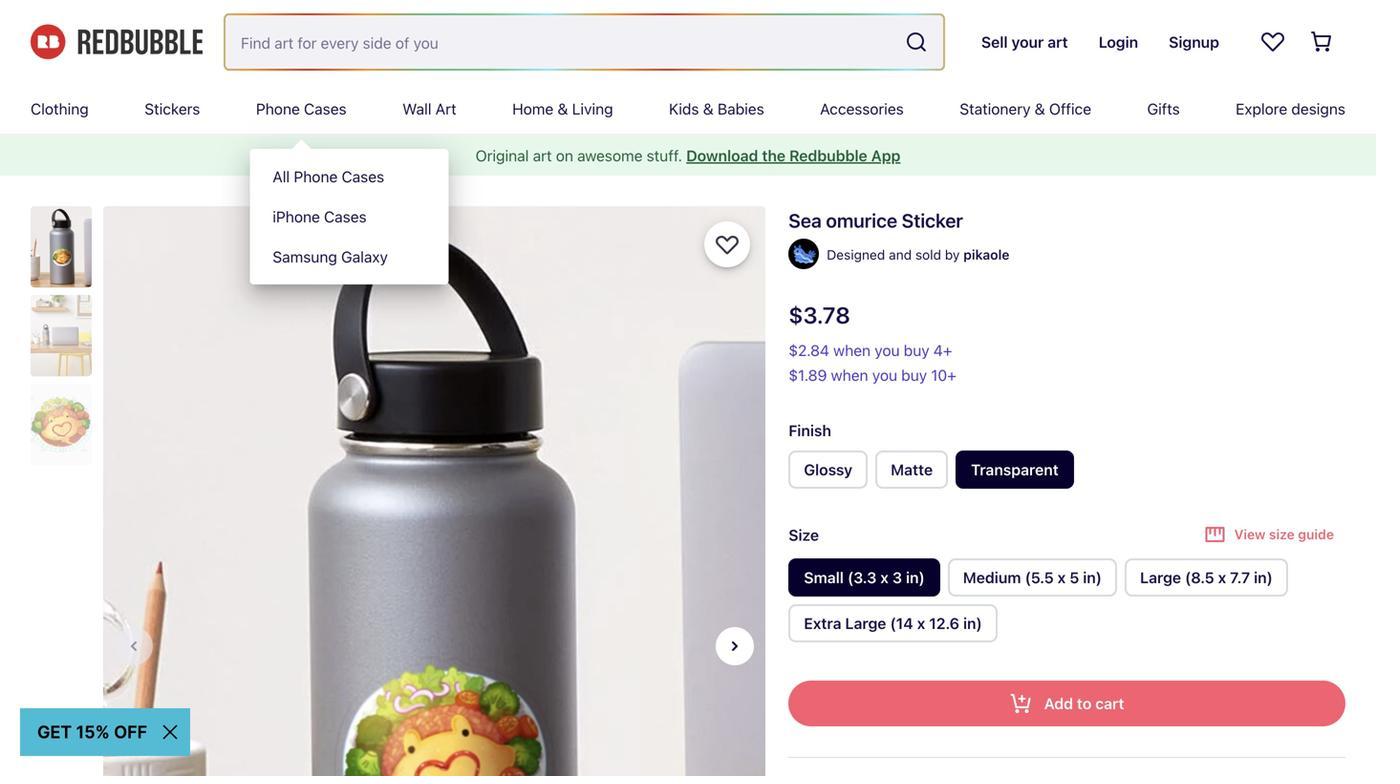 Task type: describe. For each thing, give the bounding box(es) containing it.
gifts link
[[1147, 84, 1180, 134]]

galaxy
[[341, 248, 388, 266]]

designed and sold by pikaole
[[827, 247, 1010, 263]]

stationery & office
[[960, 100, 1091, 118]]

$2.84
[[789, 342, 829, 360]]

1 vertical spatial buy
[[901, 366, 927, 385]]

living
[[572, 100, 613, 118]]

sticker
[[902, 209, 963, 232]]

all phone cases link
[[250, 157, 448, 197]]

cases for phone cases
[[304, 100, 347, 118]]

$2.84 when you buy 4+ $1.89 when you buy 10+
[[789, 342, 957, 385]]

iphone cases
[[273, 208, 367, 226]]

phone cases link
[[256, 84, 347, 134]]

redbubble logo image
[[31, 25, 203, 60]]

clothing link
[[31, 84, 89, 134]]

original
[[476, 147, 529, 165]]

0 vertical spatial when
[[833, 342, 871, 360]]

size
[[789, 527, 819, 545]]

sold
[[915, 247, 941, 263]]

cases for iphone cases
[[324, 208, 367, 226]]

phone cases
[[256, 100, 347, 118]]

home & living link
[[512, 84, 613, 134]]

$3.78
[[789, 302, 850, 329]]

babies
[[718, 100, 764, 118]]

& for stationery
[[1035, 100, 1045, 118]]

4+
[[933, 342, 952, 360]]

pikaole link
[[963, 244, 1010, 267]]

1 vertical spatial when
[[831, 366, 868, 385]]

stuff.
[[647, 147, 682, 165]]

clothing
[[31, 100, 89, 118]]

samsung galaxy link
[[250, 237, 448, 277]]

kids & babies link
[[669, 84, 764, 134]]

sea omurice sticker
[[789, 209, 963, 232]]

pikaole
[[963, 247, 1010, 263]]

stickers link
[[145, 84, 200, 134]]

omurice
[[826, 209, 897, 232]]

and
[[889, 247, 912, 263]]

awesome
[[577, 147, 643, 165]]

menu bar containing clothing
[[31, 84, 1345, 285]]

wall
[[402, 100, 431, 118]]

menu item containing phone cases
[[250, 84, 448, 285]]

iphone cases link
[[250, 197, 448, 237]]

0 vertical spatial buy
[[904, 342, 929, 360]]

download the redbubble app link
[[686, 147, 901, 165]]

1 vertical spatial phone
[[294, 168, 338, 186]]

stickers
[[145, 100, 200, 118]]

& for kids
[[703, 100, 714, 118]]



Task type: vqa. For each thing, say whether or not it's contained in the screenshot.
This in the 'The third party printer of this product is evaluated according to International Labor Organization standards'
no



Task type: locate. For each thing, give the bounding box(es) containing it.
3 & from the left
[[1035, 100, 1045, 118]]

explore designs
[[1236, 100, 1345, 118]]

stationery
[[960, 100, 1031, 118]]

samsung galaxy
[[273, 248, 388, 266]]

& left office
[[1035, 100, 1045, 118]]

phone up all
[[256, 100, 300, 118]]

1 vertical spatial you
[[872, 366, 897, 385]]

by
[[945, 247, 960, 263]]

sea
[[789, 209, 822, 232]]

designed
[[827, 247, 885, 263]]

None radio
[[789, 451, 868, 489], [956, 451, 1074, 489], [948, 559, 1117, 597], [1125, 559, 1288, 597], [789, 605, 997, 643], [789, 451, 868, 489], [956, 451, 1074, 489], [948, 559, 1117, 597], [1125, 559, 1288, 597], [789, 605, 997, 643]]

on
[[556, 147, 573, 165]]

art
[[435, 100, 456, 118]]

0 vertical spatial phone
[[256, 100, 300, 118]]

when right $1.89
[[831, 366, 868, 385]]

download
[[686, 147, 758, 165]]

buy
[[904, 342, 929, 360], [901, 366, 927, 385]]

cases
[[304, 100, 347, 118], [342, 168, 384, 186], [324, 208, 367, 226]]

the
[[762, 147, 786, 165]]

cases up all phone cases
[[304, 100, 347, 118]]

Search term search field
[[226, 15, 897, 69]]

redbubble
[[789, 147, 867, 165]]

wall art
[[402, 100, 456, 118]]

when
[[833, 342, 871, 360], [831, 366, 868, 385]]

home & living
[[512, 100, 613, 118]]

gifts
[[1147, 100, 1180, 118]]

menu bar
[[31, 84, 1345, 285]]

original art on awesome stuff. download the redbubble app
[[476, 147, 901, 165]]

0 horizontal spatial &
[[558, 100, 568, 118]]

menu inside menu bar
[[250, 149, 448, 285]]

accessories link
[[820, 84, 904, 134]]

menu item
[[250, 84, 448, 285]]

stationery & office link
[[960, 84, 1091, 134]]

phone
[[256, 100, 300, 118], [294, 168, 338, 186]]

iphone
[[273, 208, 320, 226]]

1 vertical spatial cases
[[342, 168, 384, 186]]

1 & from the left
[[558, 100, 568, 118]]

explore
[[1236, 100, 1287, 118]]

finish
[[789, 422, 831, 440]]

buy left the 10+
[[901, 366, 927, 385]]

2 horizontal spatial &
[[1035, 100, 1045, 118]]

buy left 4+ at the top right of the page
[[904, 342, 929, 360]]

when right $2.84
[[833, 342, 871, 360]]

menu
[[250, 149, 448, 285]]

art
[[533, 147, 552, 165]]

10+
[[931, 366, 957, 385]]

you left the 10+
[[872, 366, 897, 385]]

None field
[[226, 15, 943, 69]]

app
[[871, 147, 901, 165]]

explore designs link
[[1236, 84, 1345, 134]]

all phone cases
[[273, 168, 384, 186]]

& right kids
[[703, 100, 714, 118]]

office
[[1049, 100, 1091, 118]]

$1.89
[[789, 366, 827, 385]]

kids & babies
[[669, 100, 764, 118]]

0 vertical spatial cases
[[304, 100, 347, 118]]

wall art link
[[402, 84, 456, 134]]

None radio
[[875, 451, 948, 489], [789, 559, 940, 597], [875, 451, 948, 489], [789, 559, 940, 597]]

1 horizontal spatial &
[[703, 100, 714, 118]]

menu containing all phone cases
[[250, 149, 448, 285]]

& for home
[[558, 100, 568, 118]]

cases up iphone cases link
[[342, 168, 384, 186]]

designs
[[1291, 100, 1345, 118]]

&
[[558, 100, 568, 118], [703, 100, 714, 118], [1035, 100, 1045, 118]]

samsung
[[273, 248, 337, 266]]

cases up 'samsung galaxy' link
[[324, 208, 367, 226]]

you left 4+ at the top right of the page
[[875, 342, 900, 360]]

2 vertical spatial cases
[[324, 208, 367, 226]]

& left living at the top left of the page
[[558, 100, 568, 118]]

home
[[512, 100, 554, 118]]

phone right all
[[294, 168, 338, 186]]

finish option group
[[789, 451, 1345, 497]]

kids
[[669, 100, 699, 118]]

2 & from the left
[[703, 100, 714, 118]]

0 vertical spatial you
[[875, 342, 900, 360]]

you
[[875, 342, 900, 360], [872, 366, 897, 385]]

all
[[273, 168, 290, 186]]

accessories
[[820, 100, 904, 118]]

size option group
[[789, 559, 1345, 651]]



